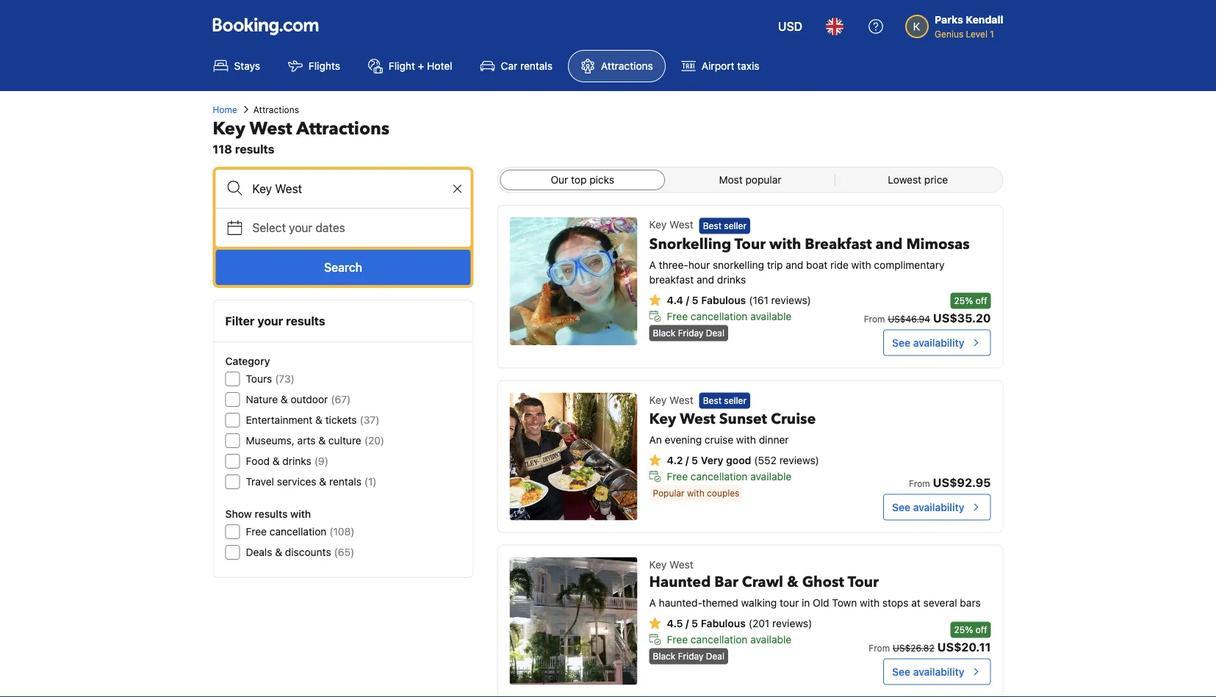 Task type: vqa. For each thing, say whether or not it's contained in the screenshot.


Task type: locate. For each thing, give the bounding box(es) containing it.
0 vertical spatial free cancellation available
[[667, 310, 792, 322]]

black down 4.5
[[653, 652, 676, 662]]

best seller
[[703, 221, 747, 231], [703, 396, 747, 406]]

5 for key west sunset cruise
[[692, 454, 698, 467]]

tour inside snorkelling tour with breakfast and mimosas a three-hour snorkelling trip and boat ride with complimentary breakfast and drinks
[[735, 234, 766, 254]]

cruise
[[771, 409, 816, 429]]

hotel
[[427, 60, 453, 72]]

0 vertical spatial best
[[703, 221, 722, 231]]

best seller up sunset
[[703, 396, 747, 406]]

tour
[[735, 234, 766, 254], [848, 572, 879, 592]]

from left us$46.94
[[864, 314, 885, 324]]

0 vertical spatial deal
[[706, 328, 725, 338]]

top
[[571, 174, 587, 186]]

0 horizontal spatial rentals
[[329, 476, 362, 488]]

3 see availability from the top
[[893, 666, 965, 678]]

1 vertical spatial reviews)
[[780, 454, 820, 467]]

key west sunset cruise image
[[510, 393, 638, 521]]

0 horizontal spatial your
[[258, 314, 283, 328]]

1 vertical spatial /
[[686, 454, 689, 467]]

an
[[650, 434, 662, 446]]

availability for key west sunset cruise
[[914, 501, 965, 513]]

friday for haunted bar crawl & ghost tour
[[678, 652, 704, 662]]

1 vertical spatial a
[[650, 597, 656, 609]]

2 a from the top
[[650, 597, 656, 609]]

2 vertical spatial attractions
[[297, 117, 390, 141]]

key west for snorkelling
[[650, 219, 694, 231]]

1 vertical spatial your
[[258, 314, 283, 328]]

0 vertical spatial 5
[[692, 294, 699, 306]]

us$20.11
[[938, 640, 991, 654]]

west
[[250, 117, 292, 141], [670, 219, 694, 231], [670, 394, 694, 406], [680, 409, 716, 429], [670, 559, 694, 571]]

cancellation for with
[[691, 310, 748, 322]]

picks
[[590, 174, 615, 186]]

drinks inside snorkelling tour with breakfast and mimosas a three-hour snorkelling trip and boat ride with complimentary breakfast and drinks
[[717, 273, 746, 285]]

0 vertical spatial seller
[[724, 221, 747, 231]]

reviews) down tour
[[773, 617, 812, 630]]

a inside snorkelling tour with breakfast and mimosas a three-hour snorkelling trip and boat ride with complimentary breakfast and drinks
[[650, 259, 656, 271]]

us$92.95
[[933, 475, 991, 489]]

5 left very
[[692, 454, 698, 467]]

25% off up us$35.20
[[955, 296, 988, 306]]

from inside from us$46.94 us$35.20
[[864, 314, 885, 324]]

2 black from the top
[[653, 652, 676, 662]]

2 black friday deal from the top
[[653, 652, 725, 662]]

2 vertical spatial reviews)
[[773, 617, 812, 630]]

1 off from the top
[[976, 296, 988, 306]]

1 vertical spatial black friday deal
[[653, 652, 725, 662]]

1 availability from the top
[[914, 337, 965, 349]]

off up us$35.20
[[976, 296, 988, 306]]

key west
[[650, 219, 694, 231], [650, 394, 694, 406]]

cancellation up the couples
[[691, 471, 748, 483]]

1 available from the top
[[751, 310, 792, 322]]

seller
[[724, 221, 747, 231], [724, 396, 747, 406]]

25% off for haunted bar crawl & ghost tour
[[955, 625, 988, 635]]

1 black from the top
[[653, 328, 676, 338]]

/
[[686, 294, 689, 306], [686, 454, 689, 467], [686, 617, 689, 630]]

seller for west
[[724, 396, 747, 406]]

key for attractions
[[213, 117, 245, 141]]

west inside the key west haunted bar crawl & ghost tour a haunted-themed walking tour in old town with stops at several bars
[[670, 559, 694, 571]]

2 vertical spatial /
[[686, 617, 689, 630]]

2 free cancellation available from the top
[[667, 471, 792, 483]]

/ right 4.5
[[686, 617, 689, 630]]

availability
[[914, 337, 965, 349], [914, 501, 965, 513], [914, 666, 965, 678]]

2 availability from the top
[[914, 501, 965, 513]]

deal for with
[[706, 328, 725, 338]]

25% up us$35.20
[[955, 296, 974, 306]]

0 vertical spatial a
[[650, 259, 656, 271]]

5 right 4.4
[[692, 294, 699, 306]]

1 vertical spatial deal
[[706, 652, 725, 662]]

friday down 4.5
[[678, 652, 704, 662]]

cancellation down 4.5 / 5 fabulous (201 reviews)
[[691, 634, 748, 646]]

1 vertical spatial friday
[[678, 652, 704, 662]]

snorkelling tour with breakfast and mimosas a three-hour snorkelling trip and boat ride with complimentary breakfast and drinks
[[650, 234, 970, 285]]

free cancellation available for sunset
[[667, 471, 792, 483]]

0 vertical spatial see
[[893, 337, 911, 349]]

1 vertical spatial from
[[909, 479, 930, 489]]

most
[[719, 174, 743, 186]]

1 horizontal spatial your
[[289, 221, 313, 235]]

free cancellation available down 4.5 / 5 fabulous (201 reviews)
[[667, 634, 792, 646]]

2 vertical spatial 5
[[692, 617, 698, 630]]

2 vertical spatial see
[[893, 666, 911, 678]]

friday down 4.4
[[678, 328, 704, 338]]

0 vertical spatial best seller
[[703, 221, 747, 231]]

0 vertical spatial 25% off
[[955, 296, 988, 306]]

tours (73)
[[246, 373, 295, 385]]

your account menu parks kendall genius level 1 element
[[906, 7, 1010, 40]]

results
[[235, 142, 275, 156], [286, 314, 325, 328], [255, 508, 288, 520]]

black friday deal for snorkelling tour with breakfast and mimosas
[[653, 328, 725, 338]]

deal down 4.5 / 5 fabulous (201 reviews)
[[706, 652, 725, 662]]

results inside key west attractions 118 results
[[235, 142, 275, 156]]

1 vertical spatial free cancellation available
[[667, 471, 792, 483]]

free cancellation available down the 4.4 / 5 fabulous (161 reviews)
[[667, 310, 792, 322]]

with right town on the right bottom of the page
[[860, 597, 880, 609]]

0 vertical spatial 25%
[[955, 296, 974, 306]]

off up us$20.11 on the right of page
[[976, 625, 988, 635]]

rentals left (1)
[[329, 476, 362, 488]]

black down 4.4
[[653, 328, 676, 338]]

and up complimentary
[[876, 234, 903, 254]]

flight + hotel
[[389, 60, 453, 72]]

select
[[253, 221, 286, 235]]

from left us$26.82 at right bottom
[[869, 643, 890, 654]]

free cancellation available up the couples
[[667, 471, 792, 483]]

category
[[225, 355, 270, 368]]

cancellation down the 4.4 / 5 fabulous (161 reviews)
[[691, 310, 748, 322]]

1 vertical spatial see availability
[[893, 501, 965, 513]]

1 vertical spatial 25%
[[955, 625, 974, 635]]

friday for snorkelling tour with breakfast and mimosas
[[678, 328, 704, 338]]

filter
[[225, 314, 255, 328]]

1 a from the top
[[650, 259, 656, 271]]

discounts
[[285, 547, 331, 559]]

1 see from the top
[[893, 337, 911, 349]]

1 vertical spatial and
[[786, 259, 804, 271]]

availability down from us$46.94 us$35.20
[[914, 337, 965, 349]]

ghost
[[803, 572, 845, 592]]

4.4 / 5 fabulous (161 reviews)
[[667, 294, 811, 306]]

best
[[703, 221, 722, 231], [703, 396, 722, 406]]

availability down from us$26.82 us$20.11
[[914, 666, 965, 678]]

Where are you going? search field
[[216, 170, 471, 208]]

0 vertical spatial rentals
[[520, 60, 553, 72]]

see down us$26.82 at right bottom
[[893, 666, 911, 678]]

1 vertical spatial see
[[893, 501, 911, 513]]

0 vertical spatial fabulous
[[702, 294, 746, 306]]

1 seller from the top
[[724, 221, 747, 231]]

1 horizontal spatial tour
[[848, 572, 879, 592]]

1 vertical spatial drinks
[[283, 455, 312, 468]]

your left dates
[[289, 221, 313, 235]]

1 vertical spatial seller
[[724, 396, 747, 406]]

see availability down from us$46.94 us$35.20
[[893, 337, 965, 349]]

reviews) for bar
[[773, 617, 812, 630]]

2 available from the top
[[751, 471, 792, 483]]

1 vertical spatial available
[[751, 471, 792, 483]]

0 vertical spatial from
[[864, 314, 885, 324]]

west inside key west attractions 118 results
[[250, 117, 292, 141]]

25% off
[[955, 296, 988, 306], [955, 625, 988, 635]]

25% off for snorkelling tour with breakfast and mimosas
[[955, 296, 988, 306]]

1
[[990, 29, 995, 39]]

museums,
[[246, 435, 295, 447]]

results right 118
[[235, 142, 275, 156]]

/ right 4.2
[[686, 454, 689, 467]]

hour
[[689, 259, 710, 271]]

free for haunted bar crawl & ghost tour
[[667, 634, 688, 646]]

with inside the key west haunted bar crawl & ghost tour a haunted-themed walking tour in old town with stops at several bars
[[860, 597, 880, 609]]

1 vertical spatial black
[[653, 652, 676, 662]]

25% off up us$20.11 on the right of page
[[955, 625, 988, 635]]

snorkelling
[[713, 259, 765, 271]]

&
[[281, 394, 288, 406], [315, 414, 323, 426], [319, 435, 326, 447], [273, 455, 280, 468], [319, 476, 327, 488], [275, 547, 282, 559], [787, 572, 799, 592]]

25% for snorkelling tour with breakfast and mimosas
[[955, 296, 974, 306]]

1 horizontal spatial drinks
[[717, 273, 746, 285]]

2 vertical spatial see availability
[[893, 666, 965, 678]]

(20)
[[364, 435, 385, 447]]

level
[[966, 29, 988, 39]]

from us$46.94 us$35.20
[[864, 311, 991, 325]]

1 black friday deal from the top
[[653, 328, 725, 338]]

1 vertical spatial attractions
[[253, 104, 299, 115]]

availability for snorkelling tour with breakfast and mimosas
[[914, 337, 965, 349]]

5
[[692, 294, 699, 306], [692, 454, 698, 467], [692, 617, 698, 630]]

& up tour
[[787, 572, 799, 592]]

with up the trip at the right
[[770, 234, 801, 254]]

0 vertical spatial tour
[[735, 234, 766, 254]]

available down (161
[[751, 310, 792, 322]]

town
[[832, 597, 857, 609]]

/ for haunted bar crawl & ghost tour
[[686, 617, 689, 630]]

outdoor
[[291, 394, 328, 406]]

3 see from the top
[[893, 666, 911, 678]]

free
[[667, 310, 688, 322], [667, 471, 688, 483], [246, 526, 267, 538], [667, 634, 688, 646]]

1 horizontal spatial rentals
[[520, 60, 553, 72]]

& down (9)
[[319, 476, 327, 488]]

free for key west sunset cruise
[[667, 471, 688, 483]]

key west up snorkelling
[[650, 219, 694, 231]]

1 25% off from the top
[[955, 296, 988, 306]]

mimosas
[[907, 234, 970, 254]]

key inside the key west haunted bar crawl & ghost tour a haunted-themed walking tour in old town with stops at several bars
[[650, 559, 667, 571]]

2 best seller from the top
[[703, 396, 747, 406]]

search button
[[216, 250, 471, 285]]

1 vertical spatial 25% off
[[955, 625, 988, 635]]

1 see availability from the top
[[893, 337, 965, 349]]

availability for haunted bar crawl & ghost tour
[[914, 666, 965, 678]]

1 vertical spatial rentals
[[329, 476, 362, 488]]

& right arts
[[319, 435, 326, 447]]

0 vertical spatial black
[[653, 328, 676, 338]]

from inside from us$26.82 us$20.11
[[869, 643, 890, 654]]

key inside key west attractions 118 results
[[213, 117, 245, 141]]

breakfast
[[805, 234, 872, 254]]

popular
[[653, 489, 685, 499]]

from inside from us$92.95
[[909, 479, 930, 489]]

see availability down from us$26.82 us$20.11
[[893, 666, 965, 678]]

2 vertical spatial and
[[697, 273, 715, 285]]

see
[[893, 337, 911, 349], [893, 501, 911, 513], [893, 666, 911, 678]]

2 best from the top
[[703, 396, 722, 406]]

taxis
[[738, 60, 760, 72]]

0 vertical spatial available
[[751, 310, 792, 322]]

from left us$92.95
[[909, 479, 930, 489]]

1 deal from the top
[[706, 328, 725, 338]]

and right the trip at the right
[[786, 259, 804, 271]]

deal down the 4.4 / 5 fabulous (161 reviews)
[[706, 328, 725, 338]]

and
[[876, 234, 903, 254], [786, 259, 804, 271], [697, 273, 715, 285]]

available down (552 at the right of the page
[[751, 471, 792, 483]]

1 vertical spatial tour
[[848, 572, 879, 592]]

with right ride
[[852, 259, 872, 271]]

0 vertical spatial /
[[686, 294, 689, 306]]

25%
[[955, 296, 974, 306], [955, 625, 974, 635]]

2 vertical spatial available
[[751, 634, 792, 646]]

key inside key west sunset cruise an evening cruise with dinner
[[650, 409, 677, 429]]

black friday deal down 4.4
[[653, 328, 725, 338]]

1 free cancellation available from the top
[[667, 310, 792, 322]]

3 available from the top
[[751, 634, 792, 646]]

0 vertical spatial off
[[976, 296, 988, 306]]

cancellation
[[691, 310, 748, 322], [691, 471, 748, 483], [270, 526, 327, 538], [691, 634, 748, 646]]

best seller for tour
[[703, 221, 747, 231]]

tour up town on the right bottom of the page
[[848, 572, 879, 592]]

3 free cancellation available from the top
[[667, 634, 792, 646]]

0 vertical spatial your
[[289, 221, 313, 235]]

1 best seller from the top
[[703, 221, 747, 231]]

0 horizontal spatial tour
[[735, 234, 766, 254]]

see down us$46.94
[[893, 337, 911, 349]]

0 vertical spatial drinks
[[717, 273, 746, 285]]

free down 4.4
[[667, 310, 688, 322]]

2 deal from the top
[[706, 652, 725, 662]]

1 key west from the top
[[650, 219, 694, 231]]

availability down from us$92.95
[[914, 501, 965, 513]]

free down 4.5
[[667, 634, 688, 646]]

5 right 4.5
[[692, 617, 698, 630]]

0 vertical spatial availability
[[914, 337, 965, 349]]

see down from us$92.95
[[893, 501, 911, 513]]

best seller up snorkelling
[[703, 221, 747, 231]]

available down (201
[[751, 634, 792, 646]]

bars
[[960, 597, 981, 609]]

free down 4.2
[[667, 471, 688, 483]]

black friday deal down 4.5
[[653, 652, 725, 662]]

attractions inside attractions link
[[601, 60, 653, 72]]

seller for tour
[[724, 221, 747, 231]]

1 horizontal spatial and
[[786, 259, 804, 271]]

and down hour
[[697, 273, 715, 285]]

tour up snorkelling
[[735, 234, 766, 254]]

1 vertical spatial key west
[[650, 394, 694, 406]]

2 seller from the top
[[724, 396, 747, 406]]

1 vertical spatial fabulous
[[701, 617, 746, 630]]

1 25% from the top
[[955, 296, 974, 306]]

drinks up services
[[283, 455, 312, 468]]

your right filter
[[258, 314, 283, 328]]

free cancellation available
[[667, 310, 792, 322], [667, 471, 792, 483], [667, 634, 792, 646]]

& right deals on the bottom of page
[[275, 547, 282, 559]]

free cancellation available for haunted
[[667, 634, 792, 646]]

free up deals on the bottom of page
[[246, 526, 267, 538]]

2 25% off from the top
[[955, 625, 988, 635]]

cancellation up deals & discounts (65)
[[270, 526, 327, 538]]

best up key west sunset cruise an evening cruise with dinner
[[703, 396, 722, 406]]

with
[[770, 234, 801, 254], [852, 259, 872, 271], [737, 434, 756, 446], [687, 489, 705, 499], [290, 508, 311, 520], [860, 597, 880, 609]]

from for haunted bar crawl & ghost tour
[[869, 643, 890, 654]]

0 vertical spatial results
[[235, 142, 275, 156]]

2 vertical spatial results
[[255, 508, 288, 520]]

haunted-
[[659, 597, 703, 609]]

2 25% from the top
[[955, 625, 974, 635]]

key
[[213, 117, 245, 141], [650, 219, 667, 231], [650, 394, 667, 406], [650, 409, 677, 429], [650, 559, 667, 571]]

2 see from the top
[[893, 501, 911, 513]]

1 vertical spatial 5
[[692, 454, 698, 467]]

1 vertical spatial off
[[976, 625, 988, 635]]

deal
[[706, 328, 725, 338], [706, 652, 725, 662]]

travel services & rentals (1)
[[246, 476, 377, 488]]

4.2 / 5 very good (552 reviews)
[[667, 454, 820, 467]]

black for snorkelling tour with breakfast and mimosas
[[653, 328, 676, 338]]

(161
[[749, 294, 769, 306]]

/ for key west sunset cruise
[[686, 454, 689, 467]]

see availability
[[893, 337, 965, 349], [893, 501, 965, 513], [893, 666, 965, 678]]

0 vertical spatial reviews)
[[772, 294, 811, 306]]

a left haunted-
[[650, 597, 656, 609]]

& inside the key west haunted bar crawl & ghost tour a haunted-themed walking tour in old town with stops at several bars
[[787, 572, 799, 592]]

2 key west from the top
[[650, 394, 694, 406]]

results right show
[[255, 508, 288, 520]]

2 vertical spatial from
[[869, 643, 890, 654]]

available for bar
[[751, 634, 792, 646]]

travel
[[246, 476, 274, 488]]

friday
[[678, 328, 704, 338], [678, 652, 704, 662]]

a left the three-
[[650, 259, 656, 271]]

0 vertical spatial black friday deal
[[653, 328, 725, 338]]

best up snorkelling
[[703, 221, 722, 231]]

rentals right car
[[520, 60, 553, 72]]

results up (73) in the bottom of the page
[[286, 314, 325, 328]]

trip
[[767, 259, 783, 271]]

drinks down snorkelling
[[717, 273, 746, 285]]

off for snorkelling tour with breakfast and mimosas
[[976, 296, 988, 306]]

1 vertical spatial availability
[[914, 501, 965, 513]]

walking
[[741, 597, 777, 609]]

3 availability from the top
[[914, 666, 965, 678]]

rentals
[[520, 60, 553, 72], [329, 476, 362, 488]]

tickets
[[325, 414, 357, 426]]

select your dates
[[253, 221, 345, 235]]

show
[[225, 508, 252, 520]]

reviews) down dinner
[[780, 454, 820, 467]]

2 friday from the top
[[678, 652, 704, 662]]

culture
[[329, 435, 362, 447]]

fabulous down themed
[[701, 617, 746, 630]]

2 see availability from the top
[[893, 501, 965, 513]]

/ right 4.4
[[686, 294, 689, 306]]

1 best from the top
[[703, 221, 722, 231]]

reviews) for breakfast
[[772, 294, 811, 306]]

seller up sunset
[[724, 396, 747, 406]]

1 friday from the top
[[678, 328, 704, 338]]

0 vertical spatial key west
[[650, 219, 694, 231]]

4.2
[[667, 454, 683, 467]]

0 vertical spatial friday
[[678, 328, 704, 338]]

seller up snorkelling
[[724, 221, 747, 231]]

1 vertical spatial best
[[703, 396, 722, 406]]

0 vertical spatial see availability
[[893, 337, 965, 349]]

(1)
[[365, 476, 377, 488]]

with down sunset
[[737, 434, 756, 446]]

fabulous left (161
[[702, 294, 746, 306]]

1 vertical spatial best seller
[[703, 396, 747, 406]]

2 horizontal spatial and
[[876, 234, 903, 254]]

reviews) right (161
[[772, 294, 811, 306]]

2 off from the top
[[976, 625, 988, 635]]

/ for snorkelling tour with breakfast and mimosas
[[686, 294, 689, 306]]

west inside key west sunset cruise an evening cruise with dinner
[[680, 409, 716, 429]]

25% up us$20.11 on the right of page
[[955, 625, 974, 635]]

flight + hotel link
[[356, 50, 465, 82]]

2 vertical spatial free cancellation available
[[667, 634, 792, 646]]

2 vertical spatial availability
[[914, 666, 965, 678]]

flights link
[[276, 50, 353, 82]]

see for snorkelling tour with breakfast and mimosas
[[893, 337, 911, 349]]

0 vertical spatial attractions
[[601, 60, 653, 72]]

key for haunted
[[650, 559, 667, 571]]

see availability down from us$92.95
[[893, 501, 965, 513]]

key west up evening
[[650, 394, 694, 406]]



Task type: describe. For each thing, give the bounding box(es) containing it.
popular with couples
[[653, 489, 740, 499]]

key west for key
[[650, 394, 694, 406]]

attractions inside key west attractions 118 results
[[297, 117, 390, 141]]

our top picks
[[551, 174, 615, 186]]

evening
[[665, 434, 702, 446]]

free cancellation (108)
[[246, 526, 355, 538]]

themed
[[703, 597, 739, 609]]

0 vertical spatial and
[[876, 234, 903, 254]]

free cancellation available for with
[[667, 310, 792, 322]]

flight
[[389, 60, 415, 72]]

fabulous for with
[[702, 294, 746, 306]]

food
[[246, 455, 270, 468]]

show results with
[[225, 508, 311, 520]]

west for haunted
[[670, 559, 694, 571]]

your for filter
[[258, 314, 283, 328]]

usd button
[[770, 9, 812, 44]]

key for sunset
[[650, 409, 677, 429]]

us$26.82
[[893, 643, 935, 654]]

haunted
[[650, 572, 711, 592]]

flights
[[309, 60, 340, 72]]

& down (73) in the bottom of the page
[[281, 394, 288, 406]]

haunted bar crawl & ghost tour image
[[510, 557, 638, 685]]

black for haunted bar crawl & ghost tour
[[653, 652, 676, 662]]

nature
[[246, 394, 278, 406]]

breakfast
[[650, 273, 694, 285]]

25% for haunted bar crawl & ghost tour
[[955, 625, 974, 635]]

5 for haunted bar crawl & ghost tour
[[692, 617, 698, 630]]

west for sunset
[[680, 409, 716, 429]]

home link
[[213, 103, 237, 116]]

deals & discounts (65)
[[246, 547, 355, 559]]

4.5
[[667, 617, 683, 630]]

kendall
[[966, 14, 1004, 26]]

see availability for haunted bar crawl & ghost tour
[[893, 666, 965, 678]]

0 horizontal spatial and
[[697, 273, 715, 285]]

4.5 / 5 fabulous (201 reviews)
[[667, 617, 812, 630]]

museums, arts & culture (20)
[[246, 435, 385, 447]]

(37)
[[360, 414, 380, 426]]

see availability for key west sunset cruise
[[893, 501, 965, 513]]

lowest price
[[888, 174, 949, 186]]

search
[[324, 261, 362, 275]]

available for breakfast
[[751, 310, 792, 322]]

cancellation for sunset
[[691, 471, 748, 483]]

stays
[[234, 60, 260, 72]]

crawl
[[742, 572, 784, 592]]

off for haunted bar crawl & ghost tour
[[976, 625, 988, 635]]

complimentary
[[874, 259, 945, 271]]

(9)
[[314, 455, 329, 468]]

airport
[[702, 60, 735, 72]]

dinner
[[759, 434, 789, 446]]

(65)
[[334, 547, 355, 559]]

with up free cancellation (108)
[[290, 508, 311, 520]]

genius
[[935, 29, 964, 39]]

with inside key west sunset cruise an evening cruise with dinner
[[737, 434, 756, 446]]

available for cruise
[[751, 471, 792, 483]]

popular
[[746, 174, 782, 186]]

in
[[802, 597, 810, 609]]

lowest
[[888, 174, 922, 186]]

stops
[[883, 597, 909, 609]]

see for key west sunset cruise
[[893, 501, 911, 513]]

best seller for west
[[703, 396, 747, 406]]

boat
[[807, 259, 828, 271]]

key west sunset cruise an evening cruise with dinner
[[650, 409, 816, 446]]

couples
[[707, 489, 740, 499]]

entertainment
[[246, 414, 313, 426]]

with right the popular
[[687, 489, 705, 499]]

from us$92.95
[[909, 475, 991, 489]]

cancellation for haunted
[[691, 634, 748, 646]]

snorkelling tour with breakfast and mimosas image
[[510, 218, 638, 346]]

bar
[[715, 572, 739, 592]]

stays link
[[201, 50, 273, 82]]

west for attractions
[[250, 117, 292, 141]]

+
[[418, 60, 424, 72]]

fabulous for haunted
[[701, 617, 746, 630]]

price
[[925, 174, 949, 186]]

(201
[[749, 617, 770, 630]]

sunset
[[720, 409, 768, 429]]

a inside the key west haunted bar crawl & ghost tour a haunted-themed walking tour in old town with stops at several bars
[[650, 597, 656, 609]]

deal for haunted
[[706, 652, 725, 662]]

tour inside the key west haunted bar crawl & ghost tour a haunted-themed walking tour in old town with stops at several bars
[[848, 572, 879, 592]]

arts
[[297, 435, 316, 447]]

attractions link
[[568, 50, 666, 82]]

three-
[[659, 259, 689, 271]]

5 for snorkelling tour with breakfast and mimosas
[[692, 294, 699, 306]]

parks kendall genius level 1
[[935, 14, 1004, 39]]

(108)
[[330, 526, 355, 538]]

home
[[213, 104, 237, 115]]

filter your results
[[225, 314, 325, 328]]

services
[[277, 476, 317, 488]]

key west attractions 118 results
[[213, 117, 390, 156]]

best for west
[[703, 396, 722, 406]]

good
[[726, 454, 752, 467]]

entertainment & tickets (37)
[[246, 414, 380, 426]]

& up museums, arts & culture (20)
[[315, 414, 323, 426]]

booking.com image
[[213, 18, 319, 35]]

0 horizontal spatial drinks
[[283, 455, 312, 468]]

most popular
[[719, 174, 782, 186]]

black friday deal for haunted bar crawl & ghost tour
[[653, 652, 725, 662]]

& right food
[[273, 455, 280, 468]]

from us$26.82 us$20.11
[[869, 640, 991, 654]]

your for select
[[289, 221, 313, 235]]

cruise
[[705, 434, 734, 446]]

from for snorkelling tour with breakfast and mimosas
[[864, 314, 885, 324]]

old
[[813, 597, 830, 609]]

best for tour
[[703, 221, 722, 231]]

tour
[[780, 597, 799, 609]]

airport taxis link
[[669, 50, 772, 82]]

free for snorkelling tour with breakfast and mimosas
[[667, 310, 688, 322]]

deals
[[246, 547, 272, 559]]

tours
[[246, 373, 272, 385]]

see availability for snorkelling tour with breakfast and mimosas
[[893, 337, 965, 349]]

our
[[551, 174, 569, 186]]

car rentals link
[[468, 50, 565, 82]]

several
[[924, 597, 958, 609]]

see for haunted bar crawl & ghost tour
[[893, 666, 911, 678]]

1 vertical spatial results
[[286, 314, 325, 328]]

key west haunted bar crawl & ghost tour a haunted-themed walking tour in old town with stops at several bars
[[650, 559, 981, 609]]

very
[[701, 454, 724, 467]]



